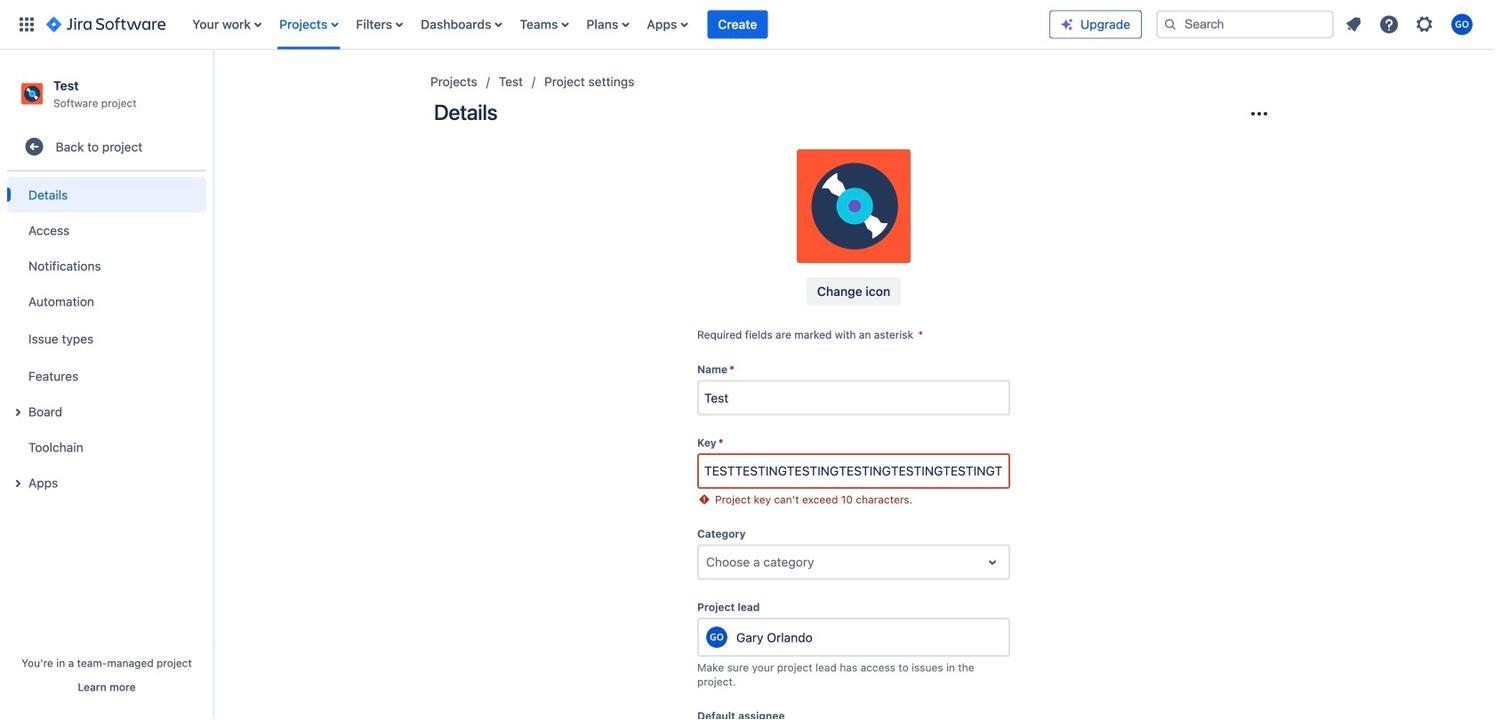 Task type: locate. For each thing, give the bounding box(es) containing it.
0 vertical spatial expand image
[[7, 402, 28, 424]]

None text field
[[707, 554, 710, 572]]

expand image
[[7, 402, 28, 424], [7, 474, 28, 495]]

jira software image
[[46, 14, 166, 35], [46, 14, 166, 35]]

None field
[[699, 382, 1009, 414], [699, 456, 1009, 488], [699, 382, 1009, 414], [699, 456, 1009, 488]]

None search field
[[1157, 10, 1335, 39]]

help image
[[1379, 14, 1401, 35]]

group
[[7, 172, 206, 507]]

list item
[[708, 0, 768, 49]]

group inside "sidebar" element
[[7, 172, 206, 507]]

project avatar image
[[797, 149, 911, 263]]

banner
[[0, 0, 1495, 50]]

error image
[[698, 493, 712, 507]]

your profile and settings image
[[1452, 14, 1474, 35]]

list
[[184, 0, 1050, 49], [1338, 8, 1484, 40]]

open image
[[982, 552, 1004, 574]]

1 vertical spatial expand image
[[7, 474, 28, 495]]

search image
[[1164, 17, 1178, 32]]

settings image
[[1415, 14, 1436, 35]]

sidebar element
[[0, 50, 214, 720]]



Task type: describe. For each thing, give the bounding box(es) containing it.
sidebar navigation image
[[194, 71, 233, 107]]

0 horizontal spatial list
[[184, 0, 1050, 49]]

more image
[[1249, 103, 1271, 125]]

appswitcher icon image
[[16, 14, 37, 35]]

2 expand image from the top
[[7, 474, 28, 495]]

notifications image
[[1344, 14, 1365, 35]]

Search field
[[1157, 10, 1335, 39]]

1 horizontal spatial list
[[1338, 8, 1484, 40]]

primary element
[[11, 0, 1050, 49]]

1 expand image from the top
[[7, 402, 28, 424]]



Task type: vqa. For each thing, say whether or not it's contained in the screenshot.
'Open' IMAGE
yes



